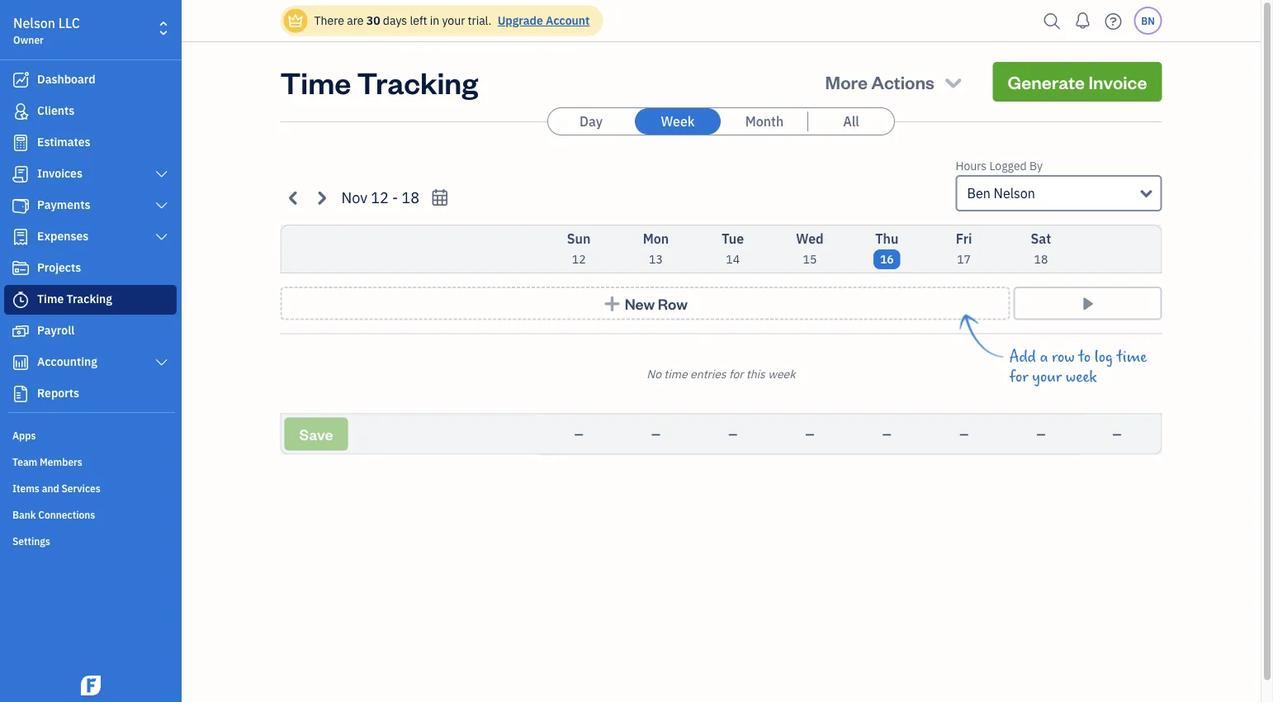 Task type: vqa. For each thing, say whether or not it's contained in the screenshot.
"Close" icon
no



Task type: describe. For each thing, give the bounding box(es) containing it.
0 vertical spatial time tracking
[[280, 62, 478, 101]]

left
[[410, 13, 427, 28]]

payroll
[[37, 323, 75, 338]]

services
[[62, 482, 101, 495]]

invoices
[[37, 166, 83, 181]]

projects link
[[4, 254, 177, 283]]

items and services link
[[4, 475, 177, 500]]

team members
[[12, 455, 82, 468]]

go to help image
[[1101, 9, 1127, 33]]

new row button
[[280, 287, 1011, 320]]

ben nelson button
[[956, 175, 1163, 211]]

1 — from the left
[[575, 426, 584, 441]]

upgrade account link
[[495, 13, 590, 28]]

payment image
[[11, 197, 31, 214]]

by
[[1030, 158, 1043, 173]]

month
[[746, 113, 784, 130]]

more
[[826, 70, 868, 93]]

thu 16
[[876, 230, 899, 267]]

tue
[[722, 230, 744, 247]]

expenses
[[37, 228, 89, 244]]

6 — from the left
[[960, 426, 969, 441]]

3 — from the left
[[729, 426, 738, 441]]

14
[[726, 252, 740, 267]]

generate
[[1008, 70, 1085, 93]]

llc
[[59, 14, 80, 32]]

this
[[746, 366, 766, 381]]

sun 12
[[567, 230, 591, 267]]

tracking inside the main element
[[67, 291, 112, 306]]

ben
[[968, 185, 991, 202]]

bn button
[[1135, 7, 1163, 35]]

trial.
[[468, 13, 492, 28]]

new
[[625, 294, 655, 313]]

18 inside sat 18
[[1035, 252, 1048, 267]]

new row
[[625, 294, 688, 313]]

crown image
[[287, 12, 304, 29]]

hours logged by
[[956, 158, 1043, 173]]

nelson inside nelson llc owner
[[13, 14, 55, 32]]

apps
[[12, 429, 36, 442]]

main element
[[0, 0, 223, 702]]

accounting link
[[4, 348, 177, 377]]

12 for sun
[[572, 252, 586, 267]]

bank connections
[[12, 508, 95, 521]]

chevrondown image
[[942, 70, 965, 93]]

bn
[[1142, 14, 1155, 27]]

week
[[661, 113, 695, 130]]

choose a date image
[[430, 188, 449, 207]]

all
[[844, 113, 860, 130]]

0 horizontal spatial 18
[[402, 188, 420, 207]]

for inside add a row to log time for your week
[[1010, 368, 1029, 386]]

time inside add a row to log time for your week
[[1117, 348, 1148, 366]]

are
[[347, 13, 364, 28]]

days
[[383, 13, 407, 28]]

fri 17
[[956, 230, 972, 267]]

clients link
[[4, 97, 177, 126]]

expense image
[[11, 229, 31, 245]]

sat 18
[[1031, 230, 1052, 267]]

owner
[[13, 33, 44, 46]]

start timer image
[[1079, 295, 1098, 312]]

hours
[[956, 158, 987, 173]]

generate invoice
[[1008, 70, 1148, 93]]

time tracking link
[[4, 285, 177, 315]]

ben nelson
[[968, 185, 1036, 202]]

members
[[40, 455, 82, 468]]

items
[[12, 482, 40, 495]]

chevron large down image for expenses
[[154, 230, 169, 244]]

items and services
[[12, 482, 101, 495]]

row
[[658, 294, 688, 313]]

nelson llc owner
[[13, 14, 80, 46]]

day
[[580, 113, 603, 130]]

reports
[[37, 385, 79, 401]]

search image
[[1040, 9, 1066, 33]]

connections
[[38, 508, 95, 521]]

thu
[[876, 230, 899, 247]]

nov
[[342, 188, 368, 207]]

month link
[[722, 108, 808, 135]]

to
[[1079, 348, 1091, 366]]

upgrade
[[498, 13, 543, 28]]

7 — from the left
[[1037, 426, 1046, 441]]

13
[[649, 252, 663, 267]]

in
[[430, 13, 440, 28]]

dashboard image
[[11, 72, 31, 88]]

time inside the main element
[[37, 291, 64, 306]]

1 horizontal spatial time
[[280, 62, 351, 101]]

no time entries for this week
[[647, 366, 796, 381]]

0 horizontal spatial your
[[442, 13, 465, 28]]

clients
[[37, 103, 75, 118]]

actions
[[872, 70, 935, 93]]

dashboard
[[37, 71, 96, 87]]

add a row to log time for your week
[[1010, 348, 1148, 386]]

a
[[1040, 348, 1049, 366]]



Task type: locate. For each thing, give the bounding box(es) containing it.
reports link
[[4, 379, 177, 409]]

row
[[1052, 348, 1075, 366]]

tracking down projects link
[[67, 291, 112, 306]]

plus image
[[603, 295, 622, 312]]

0 vertical spatial nelson
[[13, 14, 55, 32]]

18
[[402, 188, 420, 207], [1035, 252, 1048, 267]]

for down add on the right of page
[[1010, 368, 1029, 386]]

settings link
[[4, 528, 177, 553]]

1 vertical spatial 18
[[1035, 252, 1048, 267]]

chevron large down image for invoices
[[154, 168, 169, 181]]

nelson down logged at top
[[994, 185, 1036, 202]]

time right log
[[1117, 348, 1148, 366]]

team members link
[[4, 449, 177, 473]]

0 horizontal spatial 12
[[371, 188, 389, 207]]

0 horizontal spatial for
[[729, 366, 744, 381]]

0 vertical spatial 18
[[402, 188, 420, 207]]

your inside add a row to log time for your week
[[1033, 368, 1062, 386]]

18 right -
[[402, 188, 420, 207]]

1 vertical spatial nelson
[[994, 185, 1036, 202]]

0 vertical spatial your
[[442, 13, 465, 28]]

bank connections link
[[4, 501, 177, 526]]

12 down "sun"
[[572, 252, 586, 267]]

client image
[[11, 103, 31, 120]]

timer image
[[11, 292, 31, 308]]

chart image
[[11, 354, 31, 371]]

fri
[[956, 230, 972, 247]]

for left this
[[729, 366, 744, 381]]

1 vertical spatial time
[[37, 291, 64, 306]]

1 chevron large down image from the top
[[154, 168, 169, 181]]

1 vertical spatial tracking
[[67, 291, 112, 306]]

0 vertical spatial tracking
[[357, 62, 478, 101]]

12 left -
[[371, 188, 389, 207]]

18 down sat
[[1035, 252, 1048, 267]]

notifications image
[[1070, 4, 1097, 37]]

and
[[42, 482, 59, 495]]

mon
[[643, 230, 669, 247]]

freshbooks image
[[78, 676, 104, 695]]

12
[[371, 188, 389, 207], [572, 252, 586, 267]]

week link
[[635, 108, 721, 135]]

30
[[367, 13, 380, 28]]

time
[[1117, 348, 1148, 366], [664, 366, 688, 381]]

tue 14
[[722, 230, 744, 267]]

logged
[[990, 158, 1027, 173]]

1 vertical spatial time tracking
[[37, 291, 112, 306]]

accounting
[[37, 354, 97, 369]]

chevron large down image up payments link
[[154, 168, 169, 181]]

1 horizontal spatial 12
[[572, 252, 586, 267]]

previous week image
[[285, 188, 304, 207]]

3 chevron large down image from the top
[[154, 230, 169, 244]]

sat
[[1031, 230, 1052, 247]]

there
[[314, 13, 344, 28]]

week right this
[[768, 366, 796, 381]]

12 inside sun 12
[[572, 252, 586, 267]]

1 horizontal spatial tracking
[[357, 62, 478, 101]]

invoice
[[1089, 70, 1148, 93]]

1 vertical spatial 12
[[572, 252, 586, 267]]

0 horizontal spatial time
[[37, 291, 64, 306]]

week down to
[[1066, 368, 1097, 386]]

time right timer icon
[[37, 291, 64, 306]]

nelson up owner
[[13, 14, 55, 32]]

2 — from the left
[[652, 426, 661, 441]]

4 — from the left
[[806, 426, 815, 441]]

chevron large down image up reports link
[[154, 356, 169, 369]]

0 horizontal spatial week
[[768, 366, 796, 381]]

project image
[[11, 260, 31, 277]]

8 — from the left
[[1113, 426, 1122, 441]]

0 horizontal spatial time
[[664, 366, 688, 381]]

team
[[12, 455, 37, 468]]

chevron large down image
[[154, 168, 169, 181], [154, 199, 169, 212], [154, 230, 169, 244], [154, 356, 169, 369]]

1 horizontal spatial for
[[1010, 368, 1029, 386]]

money image
[[11, 323, 31, 339]]

1 horizontal spatial time
[[1117, 348, 1148, 366]]

0 vertical spatial time
[[280, 62, 351, 101]]

projects
[[37, 260, 81, 275]]

all link
[[809, 108, 895, 135]]

invoice image
[[11, 166, 31, 183]]

chevron large down image for accounting
[[154, 356, 169, 369]]

week inside add a row to log time for your week
[[1066, 368, 1097, 386]]

time tracking down 30
[[280, 62, 478, 101]]

5 — from the left
[[883, 426, 892, 441]]

chevron large down image up projects link
[[154, 230, 169, 244]]

invoices link
[[4, 159, 177, 189]]

wed
[[797, 230, 824, 247]]

payroll link
[[4, 316, 177, 346]]

day link
[[548, 108, 634, 135]]

0 horizontal spatial tracking
[[67, 291, 112, 306]]

your
[[442, 13, 465, 28], [1033, 368, 1062, 386]]

estimates link
[[4, 128, 177, 158]]

expenses link
[[4, 222, 177, 252]]

4 chevron large down image from the top
[[154, 356, 169, 369]]

time
[[280, 62, 351, 101], [37, 291, 64, 306]]

chevron large down image for payments
[[154, 199, 169, 212]]

settings
[[12, 534, 50, 548]]

1 horizontal spatial 18
[[1035, 252, 1048, 267]]

for
[[729, 366, 744, 381], [1010, 368, 1029, 386]]

entries
[[691, 366, 727, 381]]

wed 15
[[797, 230, 824, 267]]

week
[[768, 366, 796, 381], [1066, 368, 1097, 386]]

1 horizontal spatial your
[[1033, 368, 1062, 386]]

nelson
[[13, 14, 55, 32], [994, 185, 1036, 202]]

chevron large down image down invoices link
[[154, 199, 169, 212]]

your right in at the left of page
[[442, 13, 465, 28]]

17
[[957, 252, 971, 267]]

generate invoice button
[[993, 62, 1163, 102]]

next week image
[[312, 188, 331, 207]]

—
[[575, 426, 584, 441], [652, 426, 661, 441], [729, 426, 738, 441], [806, 426, 815, 441], [883, 426, 892, 441], [960, 426, 969, 441], [1037, 426, 1046, 441], [1113, 426, 1122, 441]]

more actions button
[[811, 62, 980, 102]]

tracking
[[357, 62, 478, 101], [67, 291, 112, 306]]

time down there
[[280, 62, 351, 101]]

chevron large down image inside expenses link
[[154, 230, 169, 244]]

tracking down left
[[357, 62, 478, 101]]

1 vertical spatial your
[[1033, 368, 1062, 386]]

estimates
[[37, 134, 90, 150]]

log
[[1095, 348, 1114, 366]]

account
[[546, 13, 590, 28]]

payments
[[37, 197, 90, 212]]

time tracking
[[280, 62, 478, 101], [37, 291, 112, 306]]

mon 13
[[643, 230, 669, 267]]

chevron large down image inside payments link
[[154, 199, 169, 212]]

there are 30 days left in your trial. upgrade account
[[314, 13, 590, 28]]

sun
[[567, 230, 591, 247]]

no
[[647, 366, 662, 381]]

1 horizontal spatial week
[[1066, 368, 1097, 386]]

1 horizontal spatial nelson
[[994, 185, 1036, 202]]

16
[[880, 252, 894, 267]]

0 vertical spatial 12
[[371, 188, 389, 207]]

nov 12 - 18
[[342, 188, 420, 207]]

payments link
[[4, 191, 177, 221]]

report image
[[11, 386, 31, 402]]

more actions
[[826, 70, 935, 93]]

1 horizontal spatial time tracking
[[280, 62, 478, 101]]

chevron large down image inside accounting link
[[154, 356, 169, 369]]

2 chevron large down image from the top
[[154, 199, 169, 212]]

0 horizontal spatial time tracking
[[37, 291, 112, 306]]

nelson inside dropdown button
[[994, 185, 1036, 202]]

dashboard link
[[4, 65, 177, 95]]

-
[[392, 188, 398, 207]]

time tracking inside time tracking link
[[37, 291, 112, 306]]

your down "a"
[[1033, 368, 1062, 386]]

time tracking down projects link
[[37, 291, 112, 306]]

0 horizontal spatial nelson
[[13, 14, 55, 32]]

time right no
[[664, 366, 688, 381]]

15
[[803, 252, 817, 267]]

estimate image
[[11, 135, 31, 151]]

12 for nov
[[371, 188, 389, 207]]



